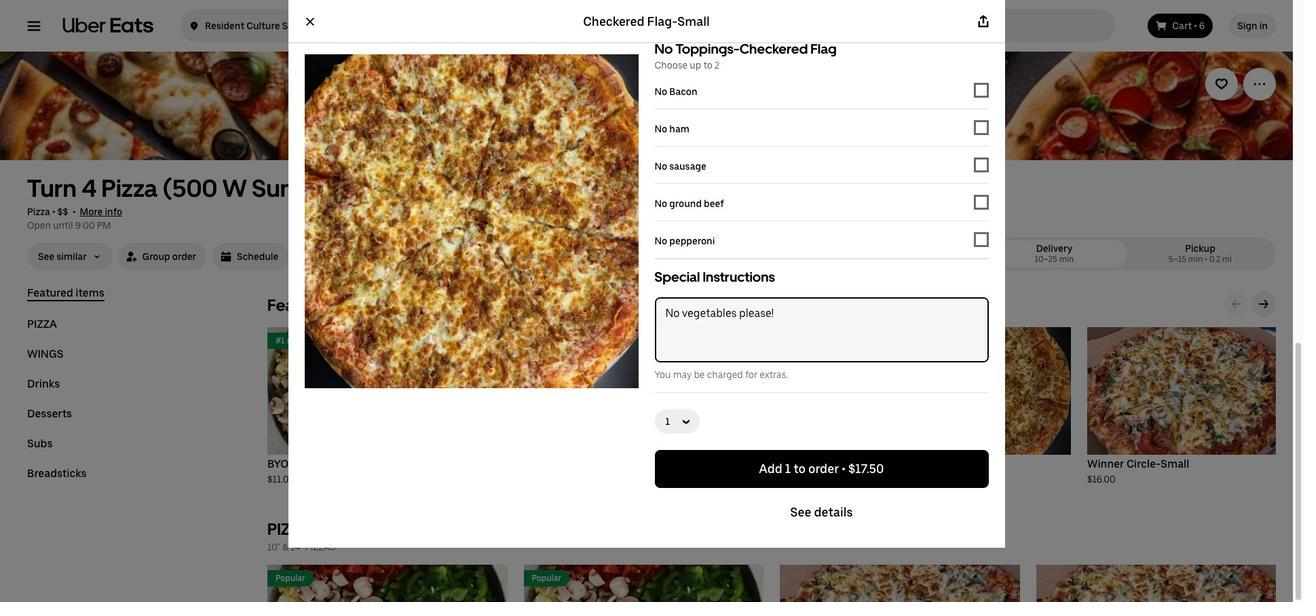 Task type: locate. For each thing, give the bounding box(es) containing it.
group order link
[[118, 243, 207, 270]]

pizza up "open"
[[27, 206, 50, 217]]

6 no from the top
[[655, 235, 668, 246]]

checkered inside the no toppings-checkered flag choose up to 2
[[740, 41, 808, 57]]

1 vertical spatial order
[[809, 462, 840, 476]]

1 horizontal spatial most
[[492, 336, 512, 346]]

sausage
[[670, 161, 707, 171]]

• inside pickup 5–15 min • 0.2 mi
[[1206, 255, 1208, 264]]

0 horizontal spatial to
[[704, 60, 713, 71]]

large
[[731, 458, 760, 471]]

liked
[[308, 336, 326, 346], [514, 336, 532, 346]]

see left details at the right bottom of page
[[791, 505, 812, 520]]

0 horizontal spatial see
[[38, 251, 54, 262]]

small inside dialog dialog
[[678, 14, 710, 29]]

see left similar
[[38, 251, 54, 262]]

0 vertical spatial flag-
[[648, 14, 678, 29]]

until
[[53, 220, 73, 231]]

featured items button
[[27, 287, 104, 302]]

(500
[[163, 174, 218, 203]]

0 vertical spatial order
[[172, 251, 196, 262]]

items
[[76, 287, 104, 299], [338, 295, 379, 315]]

pickup 5–15 min • 0.2 mi
[[1169, 243, 1233, 264]]

no up choose
[[655, 41, 673, 57]]

special
[[655, 269, 700, 285]]

1 min from the left
[[1060, 255, 1075, 264]]

0 horizontal spatial order
[[172, 251, 196, 262]]

0 horizontal spatial most
[[287, 336, 307, 346]]

2
[[715, 60, 720, 71]]

1 horizontal spatial pizza
[[268, 520, 312, 539]]

• right $$
[[73, 206, 76, 217]]

view more options image
[[1254, 77, 1267, 91]]

featured items down see similar
[[27, 287, 104, 299]]

navigation
[[27, 287, 235, 497]]

1 vertical spatial pizza
[[268, 520, 312, 539]]

no left the pepperoni
[[655, 235, 668, 246]]

2 vertical spatial checkered
[[883, 458, 937, 471]]

most right #2
[[492, 336, 512, 346]]

0 horizontal spatial pizza
[[27, 318, 57, 331]]

pizzas
[[305, 542, 336, 553]]

x button
[[294, 5, 326, 38]]

next image
[[1259, 299, 1270, 310]]

pizza inside navigation
[[27, 318, 57, 331]]

to
[[704, 60, 713, 71], [794, 462, 806, 476]]

1 horizontal spatial liked
[[514, 336, 532, 346]]

up
[[690, 60, 702, 71]]

mi
[[1223, 255, 1233, 264]]

flag
[[811, 41, 837, 57]]

resident
[[205, 20, 245, 31]]

open
[[27, 220, 51, 231]]

no for ham
[[655, 123, 668, 134]]

breadsticks
[[27, 467, 87, 480]]

order
[[172, 251, 196, 262], [809, 462, 840, 476]]

previous image
[[1232, 299, 1243, 310]]

desserts
[[27, 407, 72, 420]]

• left "0.2"
[[1206, 255, 1208, 264]]

no for toppings-
[[655, 41, 673, 57]]

more info link
[[80, 206, 122, 217]]

most for #1
[[287, 336, 307, 346]]

0 vertical spatial to
[[704, 60, 713, 71]]

1 most from the left
[[287, 336, 307, 346]]

see for see similar
[[38, 251, 54, 262]]

see details button
[[655, 494, 989, 532]]

0 vertical spatial pizza
[[102, 174, 158, 203]]

similar
[[56, 251, 87, 262]]

no for sausage
[[655, 161, 668, 171]]

pizza for pizza 10" & 14" pizzas
[[268, 520, 312, 539]]

pizza up wings
[[27, 318, 57, 331]]

bruto
[[382, 20, 407, 31]]

breadsticks button
[[27, 467, 87, 481]]

0 horizontal spatial min
[[1060, 255, 1075, 264]]

0 horizontal spatial flag-
[[648, 14, 678, 29]]

featured items up #1 most liked
[[268, 295, 379, 315]]

chevron down small image
[[92, 252, 102, 261]]

#2
[[481, 336, 491, 346]]

liked right #1
[[308, 336, 326, 346]]

• left $$
[[52, 206, 55, 217]]

circle-
[[1127, 458, 1162, 471]]

liked right #2
[[514, 336, 532, 346]]

no sausage
[[655, 161, 707, 171]]

no left the bacon
[[655, 86, 668, 97]]

• left $17.50
[[842, 462, 846, 476]]

0 horizontal spatial popular
[[276, 574, 305, 583]]

no for pepperoni
[[655, 235, 668, 246]]

1 vertical spatial pizza
[[27, 206, 50, 217]]

checkered inside checkered flag-small $15.00
[[883, 458, 937, 471]]

no pepperoni
[[655, 235, 715, 246]]

no
[[655, 41, 673, 57], [655, 86, 668, 97], [655, 123, 668, 134], [655, 161, 668, 171], [655, 198, 668, 209], [655, 235, 668, 246]]

to left 2
[[704, 60, 713, 71]]

[object Object] radio
[[985, 240, 1125, 268]]

pizza inside pizza 10" & 14" pizzas
[[268, 520, 312, 539]]

2 popular from the left
[[532, 574, 562, 583]]

no left ground
[[655, 198, 668, 209]]

1 liked from the left
[[308, 336, 326, 346]]

city-
[[705, 458, 731, 471]]

to right 1
[[794, 462, 806, 476]]

1 horizontal spatial popular
[[532, 574, 562, 583]]

small inside checkered flag-small $15.00
[[967, 458, 995, 471]]

drinks button
[[27, 378, 60, 391]]

1 vertical spatial checkered
[[740, 41, 808, 57]]

wings button
[[27, 348, 64, 361]]

1 horizontal spatial min
[[1189, 255, 1204, 264]]

culture
[[247, 20, 280, 31]]

order right the "group"
[[172, 251, 196, 262]]

1 horizontal spatial see
[[791, 505, 812, 520]]

Add a note text field
[[656, 299, 988, 361]]

no left ham
[[655, 123, 668, 134]]

1 horizontal spatial flag-
[[940, 458, 967, 471]]

pm
[[97, 220, 111, 231]]

5 no from the top
[[655, 198, 668, 209]]

you may be charged for extras.
[[655, 369, 789, 380]]

featured inside button
[[27, 287, 73, 299]]

small inside winner circle-small $16.00
[[1162, 458, 1190, 471]]

0 horizontal spatial items
[[76, 287, 104, 299]]

most right #1
[[287, 336, 307, 346]]

2 most from the left
[[492, 336, 512, 346]]

0 vertical spatial pizza
[[27, 318, 57, 331]]

2 horizontal spatial checkered
[[883, 458, 937, 471]]

no for bacon
[[655, 86, 668, 97]]

choose
[[655, 60, 688, 71]]

featured up #1 most liked
[[268, 295, 335, 315]]

more
[[80, 206, 103, 217]]

1 vertical spatial see
[[791, 505, 812, 520]]

be
[[694, 369, 705, 380]]

flag- inside dialog dialog
[[648, 14, 678, 29]]

checkered for checkered flag-small
[[584, 14, 645, 29]]

deliver to image
[[189, 18, 200, 34]]

min down the delivery
[[1060, 255, 1075, 264]]

sign in
[[1238, 20, 1269, 31]]

schedule button
[[213, 243, 290, 270], [213, 243, 290, 270]]

0 vertical spatial see
[[38, 251, 54, 262]]

2 liked from the left
[[514, 336, 532, 346]]

see
[[38, 251, 54, 262], [791, 505, 812, 520]]

add 1 to order • $17.50
[[760, 462, 884, 476]]

pizza • $$ • more info open until 9:00 pm
[[27, 206, 122, 231]]

pizza up info
[[102, 174, 158, 203]]

resident culture south end and el toro bruto
[[205, 20, 407, 31]]

see inside see details button
[[791, 505, 812, 520]]

pizza
[[102, 174, 158, 203], [27, 206, 50, 217]]

1 no from the top
[[655, 41, 673, 57]]

no left sausage
[[655, 161, 668, 171]]

order right 1
[[809, 462, 840, 476]]

featured items
[[27, 287, 104, 299], [268, 295, 379, 315]]

checkered
[[584, 14, 645, 29], [740, 41, 808, 57], [883, 458, 937, 471]]

end
[[311, 20, 329, 31]]

• left 6
[[1195, 20, 1198, 31]]

0 horizontal spatial pizza
[[27, 206, 50, 217]]

small for checkered flag-small $15.00
[[967, 458, 995, 471]]

4 no from the top
[[655, 161, 668, 171]]

pizza
[[27, 318, 57, 331], [268, 520, 312, 539]]

1 vertical spatial flag-
[[940, 458, 967, 471]]

no inside the no toppings-checkered flag choose up to 2
[[655, 41, 673, 57]]

featured
[[27, 287, 73, 299], [268, 295, 335, 315]]

checkered for checkered flag-small $15.00
[[883, 458, 937, 471]]

1 horizontal spatial checkered
[[740, 41, 808, 57]]

10–25
[[1035, 255, 1058, 264]]

min
[[1060, 255, 1075, 264], [1189, 255, 1204, 264]]

featured up pizza button
[[27, 287, 73, 299]]

0 vertical spatial checkered
[[584, 14, 645, 29]]

min inside pickup 5–15 min • 0.2 mi
[[1189, 255, 1204, 264]]

pizza button
[[27, 318, 57, 331]]

pizza up & at the left
[[268, 520, 312, 539]]

0 horizontal spatial liked
[[308, 336, 326, 346]]

items inside button
[[76, 287, 104, 299]]

$15.00
[[883, 474, 911, 485]]

$$
[[57, 206, 68, 217]]

1 horizontal spatial order
[[809, 462, 840, 476]]

1 horizontal spatial featured
[[268, 295, 335, 315]]

0 horizontal spatial checkered
[[584, 14, 645, 29]]

#1
[[276, 336, 285, 346]]

turn
[[27, 174, 77, 203]]

three dots horizontal button
[[1244, 68, 1277, 101]]

most for #2
[[492, 336, 512, 346]]

10"
[[268, 542, 280, 553]]

1 horizontal spatial pizza
[[102, 174, 158, 203]]

2 no from the top
[[655, 86, 668, 97]]

wings
[[27, 348, 64, 361]]

•
[[1195, 20, 1198, 31], [52, 206, 55, 217], [73, 206, 76, 217], [1206, 255, 1208, 264], [842, 462, 846, 476]]

2 min from the left
[[1189, 255, 1204, 264]]

most
[[287, 336, 307, 346], [492, 336, 512, 346]]

3 no from the top
[[655, 123, 668, 134]]

0 horizontal spatial featured
[[27, 287, 73, 299]]

flag- for checkered flag-small $15.00
[[940, 458, 967, 471]]

flag- inside checkered flag-small $15.00
[[940, 458, 967, 471]]

small
[[678, 14, 710, 29], [294, 458, 323, 471], [967, 458, 995, 471], [1162, 458, 1190, 471]]

details
[[815, 505, 853, 520]]

min for delivery
[[1060, 255, 1075, 264]]

1 horizontal spatial to
[[794, 462, 806, 476]]

min inside "delivery 10–25 min"
[[1060, 255, 1075, 264]]

min down pickup
[[1189, 255, 1204, 264]]



Task type: describe. For each thing, give the bounding box(es) containing it.
navigation containing featured items
[[27, 287, 235, 497]]

no ground beef
[[655, 198, 725, 209]]

$16.00
[[1088, 474, 1116, 485]]

$11.00
[[268, 474, 295, 485]]

pizza inside the pizza • $$ • more info open until 9:00 pm
[[27, 206, 50, 217]]

no bacon
[[655, 86, 698, 97]]

&
[[282, 542, 289, 553]]

pepperoni
[[670, 235, 715, 246]]

dialog dialog
[[288, 0, 1005, 548]]

winner circle-small $16.00
[[1088, 458, 1190, 485]]

subs button
[[27, 437, 53, 451]]

toppings-
[[676, 41, 740, 57]]

south
[[282, 20, 309, 31]]

$17.50
[[849, 462, 884, 476]]

you
[[655, 369, 671, 380]]

and
[[331, 20, 348, 31]]

9:00
[[75, 220, 95, 231]]

delivery 10–25 min
[[1035, 243, 1075, 264]]

winner
[[1088, 458, 1125, 471]]

main navigation menu image
[[27, 19, 41, 33]]

add
[[760, 462, 783, 476]]

share ios button
[[967, 5, 1000, 38]]

beef
[[704, 198, 725, 209]]

bacon
[[670, 86, 698, 97]]

14"
[[291, 542, 303, 553]]

cart
[[1173, 20, 1193, 31]]

see similar
[[38, 251, 87, 262]]

ground
[[670, 198, 702, 209]]

desserts button
[[27, 407, 72, 421]]

sign in link
[[1230, 14, 1277, 38]]

5–15
[[1169, 255, 1187, 264]]

small for winner circle-small $16.00
[[1162, 458, 1190, 471]]

checkered flag-small
[[584, 14, 710, 29]]

race city-large
[[678, 458, 760, 471]]

ham
[[670, 123, 690, 134]]

group order
[[142, 251, 196, 262]]

schedule
[[237, 251, 279, 262]]

ave)
[[343, 174, 395, 203]]

close image
[[305, 16, 315, 27]]

0.2
[[1210, 255, 1221, 264]]

summit
[[252, 174, 338, 203]]

small for checkered flag-small
[[678, 14, 710, 29]]

see details
[[791, 505, 853, 520]]

1 vertical spatial to
[[794, 462, 806, 476]]

see for see details
[[791, 505, 812, 520]]

el
[[350, 20, 358, 31]]

• inside dialog dialog
[[842, 462, 846, 476]]

4
[[81, 174, 97, 203]]

subs
[[27, 437, 53, 450]]

race
[[678, 458, 703, 471]]

order inside dialog dialog
[[809, 462, 840, 476]]

charged
[[707, 369, 744, 380]]

cart • 6
[[1173, 20, 1206, 31]]

[object Object] radio
[[1131, 240, 1271, 268]]

1 horizontal spatial featured items
[[268, 295, 379, 315]]

liked for #2 most liked
[[514, 336, 532, 346]]

info
[[105, 206, 122, 217]]

no toppings-checkered flag choose up to 2
[[655, 41, 837, 71]]

0 horizontal spatial featured items
[[27, 287, 104, 299]]

for
[[746, 369, 758, 380]]

may
[[673, 369, 692, 380]]

group
[[142, 251, 170, 262]]

1 popular from the left
[[276, 574, 305, 583]]

uber eats home image
[[62, 18, 153, 34]]

pizza for pizza
[[27, 318, 57, 331]]

no for ground
[[655, 198, 668, 209]]

toro
[[360, 20, 380, 31]]

no ham
[[655, 123, 690, 134]]

flag- for checkered flag-small
[[648, 14, 678, 29]]

special instructions
[[655, 269, 776, 285]]

checkered flag-small $15.00
[[883, 458, 995, 485]]

byo-
[[268, 458, 294, 471]]

share ios image
[[977, 15, 990, 29]]

min for pickup
[[1189, 255, 1204, 264]]

add to favorites image
[[1216, 77, 1229, 91]]

small inside byo-small $11.00
[[294, 458, 323, 471]]

in
[[1260, 20, 1269, 31]]

sign
[[1238, 20, 1258, 31]]

drinks
[[27, 378, 60, 390]]

turn 4 pizza (500 w summit ave)
[[27, 174, 395, 203]]

#2 most liked
[[481, 336, 532, 346]]

1
[[786, 462, 791, 476]]

instructions
[[703, 269, 776, 285]]

to inside the no toppings-checkered flag choose up to 2
[[704, 60, 713, 71]]

liked for #1 most liked
[[308, 336, 326, 346]]

pizza 10" & 14" pizzas
[[268, 520, 336, 553]]

pickup
[[1186, 243, 1216, 254]]

1 horizontal spatial items
[[338, 295, 379, 315]]



Task type: vqa. For each thing, say whether or not it's contained in the screenshot.
The Pickup "radio" at the top left of page
no



